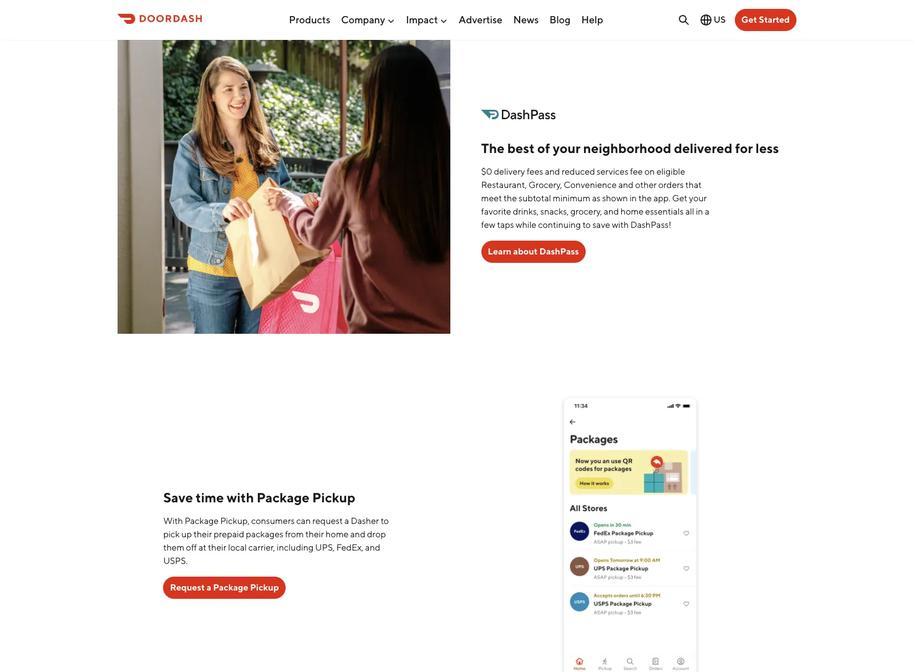 Task type: describe. For each thing, give the bounding box(es) containing it.
delivery
[[494, 167, 525, 177]]

about
[[514, 247, 538, 257]]

meet
[[482, 193, 502, 204]]

advertise link
[[459, 9, 503, 30]]

taps
[[497, 220, 514, 230]]

carrier,
[[249, 543, 275, 553]]

that
[[686, 180, 702, 190]]

drop
[[367, 529, 386, 540]]

restaurant,
[[482, 180, 527, 190]]

dashpass
[[540, 247, 579, 257]]

save time with package pickup
[[163, 490, 356, 506]]

request a package pickup
[[170, 583, 279, 593]]

the best of your neighborhood delivered for less
[[482, 141, 780, 156]]

their up "at"
[[194, 529, 212, 540]]

reduced
[[562, 167, 595, 177]]

fedex,
[[337, 543, 364, 553]]

get inside button
[[742, 14, 758, 25]]

us
[[714, 14, 726, 25]]

off
[[186, 543, 197, 553]]

a inside "$0 delivery fees and reduced services fee on eligible restaurant, grocery, convenience and other orders that meet the subtotal minimum as shown in the app. get your favorite drinks, snacks, grocery, and home essentials all in a few taps while continuing to save with dashpass!"
[[705, 207, 710, 217]]

continuing
[[539, 220, 581, 230]]

them
[[163, 543, 184, 553]]

can
[[297, 516, 311, 527]]

and down drop
[[365, 543, 380, 553]]

advertise
[[459, 14, 503, 25]]

up
[[182, 529, 192, 540]]

request
[[170, 583, 205, 593]]

less
[[756, 141, 780, 156]]

time
[[196, 490, 224, 506]]

$0
[[482, 167, 493, 177]]

ups,
[[315, 543, 335, 553]]

a inside request a package pickup link
[[207, 583, 211, 593]]

while
[[516, 220, 537, 230]]

package inside with package pickup, consumers can request a dasher to pick up their prepaid packages from their home and drop them off at their local carrier, including ups, fedex, and usps.
[[185, 516, 219, 527]]

app.
[[654, 193, 671, 204]]

get started
[[742, 14, 790, 25]]

cx corp parcel package pickup image
[[464, 394, 797, 673]]

products
[[289, 14, 331, 25]]

favorite
[[482, 207, 512, 217]]

delivered
[[675, 141, 733, 156]]

and up grocery,
[[545, 167, 560, 177]]

grocery,
[[571, 207, 603, 217]]

prepaid
[[214, 529, 244, 540]]

fee
[[631, 167, 643, 177]]

minimum
[[553, 193, 591, 204]]

get inside "$0 delivery fees and reduced services fee on eligible restaurant, grocery, convenience and other orders that meet the subtotal minimum as shown in the app. get your favorite drinks, snacks, grocery, and home essentials all in a few taps while continuing to save with dashpass!"
[[673, 193, 688, 204]]

with
[[163, 516, 183, 527]]

0 horizontal spatial pickup
[[250, 583, 279, 593]]

pick
[[163, 529, 180, 540]]

help link
[[582, 9, 604, 30]]

$0 delivery fees and reduced services fee on eligible restaurant, grocery, convenience and other orders that meet the subtotal minimum as shown in the app. get your favorite drinks, snacks, grocery, and home essentials all in a few taps while continuing to save with dashpass!
[[482, 167, 710, 230]]

learn about dashpass link
[[482, 241, 586, 263]]

snacks,
[[541, 207, 569, 217]]

including
[[277, 543, 314, 553]]

dashpass!
[[631, 220, 672, 230]]

started
[[759, 14, 790, 25]]

2 vertical spatial package
[[213, 583, 248, 593]]

all
[[686, 207, 695, 217]]

essentials
[[646, 207, 684, 217]]

local
[[228, 543, 247, 553]]

pickup,
[[220, 516, 250, 527]]

at
[[199, 543, 206, 553]]

save
[[163, 490, 193, 506]]

a inside with package pickup, consumers can request a dasher to pick up their prepaid packages from their home and drop them off at their local carrier, including ups, fedex, and usps.
[[345, 516, 349, 527]]

your inside "$0 delivery fees and reduced services fee on eligible restaurant, grocery, convenience and other orders that meet the subtotal minimum as shown in the app. get your favorite drinks, snacks, grocery, and home essentials all in a few taps while continuing to save with dashpass!"
[[690, 193, 707, 204]]

home inside "$0 delivery fees and reduced services fee on eligible restaurant, grocery, convenience and other orders that meet the subtotal minimum as shown in the app. get your favorite drinks, snacks, grocery, and home essentials all in a few taps while continuing to save with dashpass!"
[[621, 207, 644, 217]]

0 vertical spatial package
[[257, 490, 310, 506]]

impact link
[[406, 9, 448, 30]]

0 vertical spatial your
[[553, 141, 581, 156]]

subtotal
[[519, 193, 551, 204]]

0 horizontal spatial with
[[227, 490, 254, 506]]

eligible
[[657, 167, 686, 177]]

fees
[[527, 167, 544, 177]]

1 vertical spatial in
[[696, 207, 704, 217]]

blog
[[550, 14, 571, 25]]

and down shown
[[604, 207, 619, 217]]

the
[[482, 141, 505, 156]]



Task type: locate. For each thing, give the bounding box(es) containing it.
get started button
[[735, 9, 797, 31]]

package up consumers
[[257, 490, 310, 506]]

few
[[482, 220, 496, 230]]

blog link
[[550, 9, 571, 30]]

globe line image
[[700, 13, 713, 27]]

package
[[257, 490, 310, 506], [185, 516, 219, 527], [213, 583, 248, 593]]

0 vertical spatial to
[[583, 220, 591, 230]]

from
[[285, 529, 304, 540]]

company link
[[341, 9, 395, 30]]

with up pickup,
[[227, 490, 254, 506]]

a left 'dasher'
[[345, 516, 349, 527]]

0 vertical spatial a
[[705, 207, 710, 217]]

1 horizontal spatial to
[[583, 220, 591, 230]]

get down orders
[[673, 193, 688, 204]]

in
[[630, 193, 637, 204], [696, 207, 704, 217]]

neighborhood
[[584, 141, 672, 156]]

0 horizontal spatial to
[[381, 516, 389, 527]]

0 vertical spatial get
[[742, 14, 758, 25]]

on
[[645, 167, 655, 177]]

in right shown
[[630, 193, 637, 204]]

the
[[504, 193, 517, 204], [639, 193, 652, 204]]

home down request
[[326, 529, 349, 540]]

impact
[[406, 14, 438, 25]]

home down shown
[[621, 207, 644, 217]]

0 vertical spatial home
[[621, 207, 644, 217]]

the down other
[[639, 193, 652, 204]]

drinks,
[[513, 207, 539, 217]]

products link
[[289, 9, 331, 30]]

to inside with package pickup, consumers can request a dasher to pick up their prepaid packages from their home and drop them off at their local carrier, including ups, fedex, and usps.
[[381, 516, 389, 527]]

2 vertical spatial a
[[207, 583, 211, 593]]

home
[[621, 207, 644, 217], [326, 529, 349, 540]]

a right all
[[705, 207, 710, 217]]

help
[[582, 14, 604, 25]]

dashpass logo image
[[482, 110, 556, 120]]

2 horizontal spatial a
[[705, 207, 710, 217]]

1 horizontal spatial home
[[621, 207, 644, 217]]

save
[[593, 220, 611, 230]]

a right request at bottom left
[[207, 583, 211, 593]]

with right the 'save'
[[612, 220, 629, 230]]

with inside "$0 delivery fees and reduced services fee on eligible restaurant, grocery, convenience and other orders that meet the subtotal minimum as shown in the app. get your favorite drinks, snacks, grocery, and home essentials all in a few taps while continuing to save with dashpass!"
[[612, 220, 629, 230]]

1 horizontal spatial in
[[696, 207, 704, 217]]

1 horizontal spatial a
[[345, 516, 349, 527]]

package up up
[[185, 516, 219, 527]]

package down local
[[213, 583, 248, 593]]

0 horizontal spatial in
[[630, 193, 637, 204]]

usps.
[[163, 556, 188, 567]]

0 vertical spatial with
[[612, 220, 629, 230]]

1 the from the left
[[504, 193, 517, 204]]

other
[[636, 180, 657, 190]]

request
[[313, 516, 343, 527]]

your down that
[[690, 193, 707, 204]]

1 vertical spatial a
[[345, 516, 349, 527]]

1 vertical spatial your
[[690, 193, 707, 204]]

the down the restaurant,
[[504, 193, 517, 204]]

1 vertical spatial pickup
[[250, 583, 279, 593]]

and
[[545, 167, 560, 177], [619, 180, 634, 190], [604, 207, 619, 217], [351, 529, 366, 540], [365, 543, 380, 553]]

pickup
[[312, 490, 356, 506], [250, 583, 279, 593]]

0 vertical spatial pickup
[[312, 490, 356, 506]]

0 horizontal spatial a
[[207, 583, 211, 593]]

pickup up request
[[312, 490, 356, 506]]

a
[[705, 207, 710, 217], [345, 516, 349, 527], [207, 583, 211, 593]]

1 horizontal spatial get
[[742, 14, 758, 25]]

1 horizontal spatial with
[[612, 220, 629, 230]]

to up drop
[[381, 516, 389, 527]]

their right "at"
[[208, 543, 227, 553]]

get left started at the top of page
[[742, 14, 758, 25]]

convenience
[[564, 180, 617, 190]]

best
[[508, 141, 535, 156]]

for
[[736, 141, 753, 156]]

their up "ups,"
[[306, 529, 324, 540]]

services
[[597, 167, 629, 177]]

1 vertical spatial package
[[185, 516, 219, 527]]

learn
[[488, 247, 512, 257]]

twocolumnfeature dx9 image
[[118, 36, 451, 334]]

1 vertical spatial get
[[673, 193, 688, 204]]

1 vertical spatial with
[[227, 490, 254, 506]]

0 horizontal spatial the
[[504, 193, 517, 204]]

with package pickup, consumers can request a dasher to pick up their prepaid packages from their home and drop them off at their local carrier, including ups, fedex, and usps.
[[163, 516, 389, 567]]

grocery,
[[529, 180, 562, 190]]

request a package pickup link
[[163, 577, 286, 599]]

1 vertical spatial to
[[381, 516, 389, 527]]

in right all
[[696, 207, 704, 217]]

your
[[553, 141, 581, 156], [690, 193, 707, 204]]

1 horizontal spatial your
[[690, 193, 707, 204]]

learn about dashpass
[[488, 247, 579, 257]]

1 vertical spatial home
[[326, 529, 349, 540]]

0 horizontal spatial get
[[673, 193, 688, 204]]

company
[[341, 14, 385, 25]]

their
[[194, 529, 212, 540], [306, 529, 324, 540], [208, 543, 227, 553]]

your right of
[[553, 141, 581, 156]]

0 horizontal spatial home
[[326, 529, 349, 540]]

news link
[[514, 9, 539, 30]]

news
[[514, 14, 539, 25]]

to
[[583, 220, 591, 230], [381, 516, 389, 527]]

home inside with package pickup, consumers can request a dasher to pick up their prepaid packages from their home and drop them off at their local carrier, including ups, fedex, and usps.
[[326, 529, 349, 540]]

pickup down the carrier,
[[250, 583, 279, 593]]

with
[[612, 220, 629, 230], [227, 490, 254, 506]]

2 the from the left
[[639, 193, 652, 204]]

and down 'dasher'
[[351, 529, 366, 540]]

of
[[538, 141, 550, 156]]

0 horizontal spatial your
[[553, 141, 581, 156]]

to inside "$0 delivery fees and reduced services fee on eligible restaurant, grocery, convenience and other orders that meet the subtotal minimum as shown in the app. get your favorite drinks, snacks, grocery, and home essentials all in a few taps while continuing to save with dashpass!"
[[583, 220, 591, 230]]

as
[[592, 193, 601, 204]]

0 vertical spatial in
[[630, 193, 637, 204]]

packages
[[246, 529, 284, 540]]

orders
[[659, 180, 684, 190]]

1 horizontal spatial pickup
[[312, 490, 356, 506]]

1 horizontal spatial the
[[639, 193, 652, 204]]

shown
[[603, 193, 628, 204]]

and down fee
[[619, 180, 634, 190]]

get
[[742, 14, 758, 25], [673, 193, 688, 204]]

dasher
[[351, 516, 379, 527]]

consumers
[[251, 516, 295, 527]]

to down "grocery," on the top right of page
[[583, 220, 591, 230]]



Task type: vqa. For each thing, say whether or not it's contained in the screenshot.
"policies"
no



